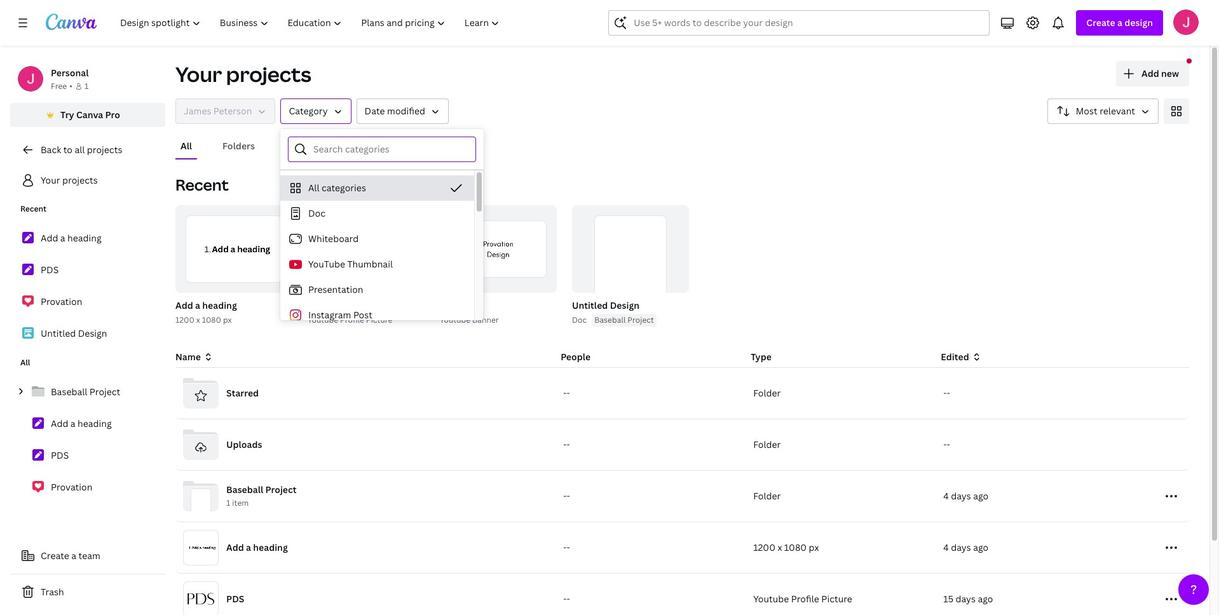 Task type: vqa. For each thing, say whether or not it's contained in the screenshot.
Button
no



Task type: describe. For each thing, give the bounding box(es) containing it.
2 horizontal spatial youtube
[[754, 593, 789, 605]]

pro
[[105, 109, 120, 121]]

baseball inside list
[[51, 386, 87, 398]]

px inside add a heading 1200 x 1080 px
[[223, 315, 232, 326]]

trash link
[[10, 580, 165, 605]]

canva
[[76, 109, 103, 121]]

a down baseball project link
[[70, 418, 75, 430]]

1200 x 1080 px
[[754, 542, 819, 554]]

back
[[41, 144, 61, 156]]

1 horizontal spatial recent
[[176, 174, 229, 195]]

0 vertical spatial ago
[[974, 490, 989, 502]]

all categories option
[[280, 176, 474, 201]]

folders button
[[218, 134, 260, 158]]

name
[[176, 351, 201, 363]]

1 horizontal spatial your
[[176, 60, 222, 88]]

most
[[1076, 105, 1098, 117]]

1 vertical spatial picture
[[822, 593, 853, 605]]

folder for uploads
[[754, 439, 781, 451]]

james peterson image
[[1174, 10, 1199, 35]]

Owner button
[[176, 99, 276, 124]]

category
[[289, 105, 328, 117]]

heading down baseball project 1 item
[[253, 542, 288, 554]]

provation youtube banner
[[440, 300, 499, 326]]

create a team
[[41, 550, 100, 562]]

categories
[[322, 182, 366, 194]]

create a design
[[1087, 17, 1154, 29]]

new
[[1162, 67, 1180, 79]]

untitled design button
[[572, 298, 640, 314]]

your projects inside your projects link
[[41, 174, 98, 186]]

heading inside add a heading 1200 x 1080 px
[[202, 300, 237, 312]]

youtube for provation
[[440, 315, 471, 326]]

item
[[232, 498, 249, 509]]

1 vertical spatial 1080
[[785, 542, 807, 554]]

try
[[60, 109, 74, 121]]

add inside dropdown button
[[1142, 67, 1160, 79]]

a inside dropdown button
[[1118, 17, 1123, 29]]

15
[[944, 593, 954, 605]]

all button
[[176, 134, 197, 158]]

Search search field
[[634, 11, 965, 35]]

•
[[69, 81, 72, 92]]

15 days ago
[[944, 593, 994, 605]]

2 pds link from the top
[[10, 443, 165, 469]]

james
[[184, 105, 211, 117]]

people
[[561, 351, 591, 363]]

add new button
[[1117, 61, 1190, 86]]

2 vertical spatial add a heading
[[226, 542, 288, 554]]

provation for 2nd provation link from the top
[[51, 481, 92, 493]]

create a team button
[[10, 544, 165, 569]]

Sort by button
[[1048, 99, 1159, 124]]

1 for 1 of 2
[[263, 279, 267, 287]]

design inside the untitled design button
[[610, 300, 640, 312]]

1 of 2
[[263, 279, 284, 287]]

all categories button
[[280, 176, 474, 201]]

add new
[[1142, 67, 1180, 79]]

1 vertical spatial px
[[809, 542, 819, 554]]

1 for 1
[[85, 81, 89, 92]]

0 vertical spatial projects
[[226, 60, 311, 88]]

untitled design inside list
[[41, 328, 107, 340]]

all categories
[[308, 182, 366, 194]]

project inside baseball project 1 item
[[266, 484, 297, 496]]

0 horizontal spatial all
[[20, 357, 30, 368]]

presentation option
[[280, 277, 474, 303]]

instagram post button
[[280, 303, 474, 328]]

free •
[[51, 81, 72, 92]]

0 vertical spatial untitled design
[[572, 300, 640, 312]]

design inside untitled design link
[[78, 328, 107, 340]]

presentation
[[308, 284, 363, 296]]

all for 'all' button
[[181, 140, 192, 152]]

banner
[[473, 315, 499, 326]]

youtube for pds
[[308, 315, 338, 326]]

edited button
[[941, 350, 1121, 364]]

list containing add a heading
[[10, 225, 165, 347]]

starred
[[226, 387, 259, 399]]

heading down baseball project link
[[78, 418, 112, 430]]

list box containing all categories
[[280, 176, 474, 616]]

a inside button
[[71, 550, 76, 562]]

1 vertical spatial your
[[41, 174, 60, 186]]

1 add a heading link from the top
[[10, 225, 165, 252]]

doc option
[[280, 201, 474, 226]]

create a design button
[[1077, 10, 1164, 36]]

whiteboard button
[[280, 226, 474, 252]]

free
[[51, 81, 67, 92]]

1 vertical spatial 1200
[[754, 542, 776, 554]]

relevant
[[1100, 105, 1136, 117]]

pds inside pds youtube profile picture
[[308, 300, 326, 312]]

modified
[[387, 105, 425, 117]]

untitled inside untitled design link
[[41, 328, 76, 340]]

design
[[1125, 17, 1154, 29]]

list containing baseball project
[[10, 379, 165, 501]]

designs
[[286, 140, 319, 152]]

instagram
[[308, 309, 351, 321]]

back to all projects link
[[10, 137, 165, 163]]

pds button
[[308, 298, 326, 314]]

2
[[280, 279, 284, 287]]

ago for picture
[[978, 593, 994, 605]]

baseball project button
[[592, 314, 657, 327]]

youtube thumbnail button
[[280, 252, 474, 277]]

instagram post option
[[280, 303, 474, 328]]

1080 inside add a heading 1200 x 1080 px
[[202, 315, 221, 326]]

thumbnail
[[347, 258, 393, 270]]



Task type: locate. For each thing, give the bounding box(es) containing it.
1 vertical spatial doc
[[572, 315, 587, 326]]

picture inside pds youtube profile picture
[[366, 315, 393, 326]]

1 right • at the left of the page
[[85, 81, 89, 92]]

1 vertical spatial 4 days ago
[[944, 542, 989, 554]]

4 days ago for 1200 x 1080 px
[[944, 542, 989, 554]]

your projects link
[[10, 168, 165, 193]]

0 vertical spatial create
[[1087, 17, 1116, 29]]

1 pds link from the top
[[10, 257, 165, 284]]

0 horizontal spatial untitled design
[[41, 328, 107, 340]]

add a heading 1200 x 1080 px
[[176, 300, 237, 326]]

1200 inside add a heading 1200 x 1080 px
[[176, 315, 194, 326]]

create left design
[[1087, 17, 1116, 29]]

2 vertical spatial project
[[266, 484, 297, 496]]

1 horizontal spatial picture
[[822, 593, 853, 605]]

baseball inside button
[[595, 315, 626, 326]]

a down your projects link
[[60, 232, 65, 244]]

1 vertical spatial x
[[778, 542, 783, 554]]

team
[[79, 550, 100, 562]]

days for picture
[[956, 593, 976, 605]]

0 vertical spatial 1
[[85, 81, 89, 92]]

projects
[[226, 60, 311, 88], [87, 144, 122, 156], [62, 174, 98, 186]]

recent down 'all' button
[[176, 174, 229, 195]]

1 horizontal spatial 1200
[[754, 542, 776, 554]]

of
[[269, 279, 278, 287]]

project
[[628, 315, 654, 326], [90, 386, 120, 398], [266, 484, 297, 496]]

baseball project 1 item
[[226, 484, 297, 509]]

1 vertical spatial 4
[[944, 542, 949, 554]]

1
[[85, 81, 89, 92], [263, 279, 267, 287], [226, 498, 230, 509]]

try canva pro
[[60, 109, 120, 121]]

1 vertical spatial days
[[951, 542, 972, 554]]

px
[[223, 315, 232, 326], [809, 542, 819, 554]]

2 vertical spatial all
[[20, 357, 30, 368]]

project inside list
[[90, 386, 120, 398]]

all
[[181, 140, 192, 152], [308, 182, 320, 194], [20, 357, 30, 368]]

1 vertical spatial add a heading
[[51, 418, 112, 430]]

baseball project
[[595, 315, 654, 326], [51, 386, 120, 398]]

your up "james"
[[176, 60, 222, 88]]

1 horizontal spatial your projects
[[176, 60, 311, 88]]

1 vertical spatial ago
[[974, 542, 989, 554]]

4
[[944, 490, 949, 502], [944, 542, 949, 554]]

1 inside baseball project 1 item
[[226, 498, 230, 509]]

recent down your projects link
[[20, 204, 46, 214]]

4 for 1200 x 1080 px
[[944, 542, 949, 554]]

recent
[[176, 174, 229, 195], [20, 204, 46, 214]]

baseball
[[595, 315, 626, 326], [51, 386, 87, 398], [226, 484, 263, 496]]

design up baseball project button
[[610, 300, 640, 312]]

create inside dropdown button
[[1087, 17, 1116, 29]]

1 vertical spatial untitled
[[41, 328, 76, 340]]

2 list from the top
[[10, 379, 165, 501]]

a up name button in the bottom of the page
[[195, 300, 200, 312]]

0 vertical spatial days
[[951, 490, 972, 502]]

days
[[951, 490, 972, 502], [951, 542, 972, 554], [956, 593, 976, 605]]

provation
[[41, 296, 82, 308], [440, 300, 482, 312], [51, 481, 92, 493]]

ago for 1080
[[974, 542, 989, 554]]

doc
[[308, 207, 326, 219], [572, 315, 587, 326]]

your projects down to
[[41, 174, 98, 186]]

baseball project inside button
[[595, 315, 654, 326]]

2 horizontal spatial project
[[628, 315, 654, 326]]

1 vertical spatial add a heading link
[[10, 411, 165, 438]]

1 4 from the top
[[944, 490, 949, 502]]

whiteboard option
[[280, 226, 474, 252]]

baseball down untitled design link
[[51, 386, 87, 398]]

0 horizontal spatial doc
[[308, 207, 326, 219]]

0 horizontal spatial baseball
[[51, 386, 87, 398]]

james peterson
[[184, 105, 252, 117]]

2 vertical spatial baseball
[[226, 484, 263, 496]]

x inside add a heading 1200 x 1080 px
[[196, 315, 200, 326]]

0 horizontal spatial 1080
[[202, 315, 221, 326]]

youtube inside pds youtube profile picture
[[308, 315, 338, 326]]

projects up peterson
[[226, 60, 311, 88]]

0 horizontal spatial create
[[41, 550, 69, 562]]

list box
[[280, 176, 474, 616]]

youtube down provation button
[[440, 315, 471, 326]]

0 vertical spatial 1200
[[176, 315, 194, 326]]

1 left item
[[226, 498, 230, 509]]

youtube
[[308, 315, 338, 326], [440, 315, 471, 326], [754, 593, 789, 605]]

0 vertical spatial folder
[[754, 387, 781, 399]]

design
[[610, 300, 640, 312], [78, 328, 107, 340]]

0 vertical spatial provation link
[[10, 289, 165, 315]]

1 vertical spatial baseball project
[[51, 386, 120, 398]]

0 vertical spatial add a heading
[[41, 232, 102, 244]]

project inside button
[[628, 315, 654, 326]]

youtube thumbnail option
[[280, 252, 474, 277]]

1 horizontal spatial baseball
[[226, 484, 263, 496]]

-
[[564, 387, 567, 399], [567, 387, 570, 399], [944, 387, 947, 399], [947, 387, 951, 399], [564, 439, 567, 451], [567, 439, 570, 451], [944, 439, 947, 451], [947, 439, 951, 451], [564, 490, 567, 502], [567, 490, 570, 502], [564, 542, 567, 554], [567, 542, 570, 554], [564, 593, 567, 605], [567, 593, 570, 605]]

add a heading for 2nd "add a heading" link from the top
[[51, 418, 112, 430]]

1 horizontal spatial px
[[809, 542, 819, 554]]

days for 1080
[[951, 542, 972, 554]]

0 horizontal spatial 1200
[[176, 315, 194, 326]]

0 vertical spatial design
[[610, 300, 640, 312]]

add a heading
[[41, 232, 102, 244], [51, 418, 112, 430], [226, 542, 288, 554]]

all inside "all categories" button
[[308, 182, 320, 194]]

0 vertical spatial all
[[181, 140, 192, 152]]

2 4 from the top
[[944, 542, 949, 554]]

1 horizontal spatial project
[[266, 484, 297, 496]]

1 vertical spatial baseball
[[51, 386, 87, 398]]

Search categories search field
[[314, 137, 468, 162]]

create left team
[[41, 550, 69, 562]]

1 vertical spatial pds link
[[10, 443, 165, 469]]

1 left the of
[[263, 279, 267, 287]]

1 horizontal spatial untitled
[[572, 300, 608, 312]]

pds link
[[10, 257, 165, 284], [10, 443, 165, 469]]

provation button
[[440, 298, 482, 314]]

0 horizontal spatial your projects
[[41, 174, 98, 186]]

name button
[[176, 350, 214, 364]]

None search field
[[609, 10, 990, 36]]

1 vertical spatial folder
[[754, 439, 781, 451]]

provation for 2nd provation link from the bottom of the page
[[41, 296, 82, 308]]

0 horizontal spatial profile
[[340, 315, 364, 326]]

0 vertical spatial recent
[[176, 174, 229, 195]]

uploads
[[226, 439, 262, 451]]

folder for starred
[[754, 387, 781, 399]]

all inside 'all' button
[[181, 140, 192, 152]]

1 vertical spatial design
[[78, 328, 107, 340]]

profile inside pds youtube profile picture
[[340, 315, 364, 326]]

1080 down add a heading 'button'
[[202, 315, 221, 326]]

1 vertical spatial projects
[[87, 144, 122, 156]]

add
[[1142, 67, 1160, 79], [41, 232, 58, 244], [176, 300, 193, 312], [51, 418, 68, 430], [226, 542, 244, 554]]

add a heading link down baseball project link
[[10, 411, 165, 438]]

baseball inside baseball project 1 item
[[226, 484, 263, 496]]

1 horizontal spatial doc
[[572, 315, 587, 326]]

provation inside provation youtube banner
[[440, 300, 482, 312]]

1 vertical spatial project
[[90, 386, 120, 398]]

list
[[10, 225, 165, 347], [10, 379, 165, 501]]

pds
[[41, 264, 59, 276], [308, 300, 326, 312], [51, 450, 69, 462], [226, 593, 244, 605]]

create for create a design
[[1087, 17, 1116, 29]]

1 horizontal spatial 1080
[[785, 542, 807, 554]]

profile
[[340, 315, 364, 326], [792, 593, 820, 605]]

1 provation link from the top
[[10, 289, 165, 315]]

trash
[[41, 586, 64, 598]]

1 horizontal spatial youtube
[[440, 315, 471, 326]]

0 vertical spatial 4 days ago
[[944, 490, 989, 502]]

design up baseball project link
[[78, 328, 107, 340]]

ago
[[974, 490, 989, 502], [974, 542, 989, 554], [978, 593, 994, 605]]

personal
[[51, 67, 89, 79]]

1 horizontal spatial x
[[778, 542, 783, 554]]

2 horizontal spatial all
[[308, 182, 320, 194]]

youtube down pds button
[[308, 315, 338, 326]]

instagram post
[[308, 309, 373, 321]]

x down add a heading 'button'
[[196, 315, 200, 326]]

date
[[365, 105, 385, 117]]

post
[[354, 309, 373, 321]]

0 vertical spatial x
[[196, 315, 200, 326]]

most relevant
[[1076, 105, 1136, 117]]

1 vertical spatial list
[[10, 379, 165, 501]]

a down item
[[246, 542, 251, 554]]

0 vertical spatial add a heading link
[[10, 225, 165, 252]]

folder
[[754, 387, 781, 399], [754, 439, 781, 451], [754, 490, 781, 502]]

0 horizontal spatial recent
[[20, 204, 46, 214]]

add a heading down item
[[226, 542, 288, 554]]

0 vertical spatial pds link
[[10, 257, 165, 284]]

to
[[63, 144, 72, 156]]

1 vertical spatial provation link
[[10, 474, 165, 501]]

a inside add a heading 1200 x 1080 px
[[195, 300, 200, 312]]

2 vertical spatial projects
[[62, 174, 98, 186]]

create inside button
[[41, 550, 69, 562]]

youtube down 1200 x 1080 px
[[754, 593, 789, 605]]

0 vertical spatial untitled
[[572, 300, 608, 312]]

1 horizontal spatial design
[[610, 300, 640, 312]]

px down add a heading 'button'
[[223, 315, 232, 326]]

0 vertical spatial project
[[628, 315, 654, 326]]

add a heading button
[[176, 298, 237, 314]]

1 folder from the top
[[754, 387, 781, 399]]

1 vertical spatial all
[[308, 182, 320, 194]]

untitled design link
[[10, 321, 165, 347]]

untitled design up baseball project button
[[572, 300, 640, 312]]

baseball up item
[[226, 484, 263, 496]]

untitled design up baseball project link
[[41, 328, 107, 340]]

0 horizontal spatial your
[[41, 174, 60, 186]]

baseball project down untitled design link
[[51, 386, 120, 398]]

0 vertical spatial 4
[[944, 490, 949, 502]]

1 horizontal spatial 1
[[226, 498, 230, 509]]

0 vertical spatial 1080
[[202, 315, 221, 326]]

a left team
[[71, 550, 76, 562]]

1 vertical spatial profile
[[792, 593, 820, 605]]

heading
[[67, 232, 102, 244], [202, 300, 237, 312], [78, 418, 112, 430], [253, 542, 288, 554]]

add a heading link down your projects link
[[10, 225, 165, 252]]

presentation button
[[280, 277, 474, 303]]

1 horizontal spatial create
[[1087, 17, 1116, 29]]

all for all categories
[[308, 182, 320, 194]]

4 days ago for folder
[[944, 490, 989, 502]]

baseball project down the untitled design button
[[595, 315, 654, 326]]

2 horizontal spatial 1
[[263, 279, 267, 287]]

1 horizontal spatial profile
[[792, 593, 820, 605]]

0 vertical spatial list
[[10, 225, 165, 347]]

pds youtube profile picture
[[308, 300, 393, 326]]

0 horizontal spatial design
[[78, 328, 107, 340]]

doc button
[[280, 201, 474, 226]]

baseball project link
[[10, 379, 165, 406]]

designs button
[[280, 134, 325, 158]]

create for create a team
[[41, 550, 69, 562]]

1 vertical spatial untitled design
[[41, 328, 107, 340]]

add a heading for second "add a heading" link from the bottom of the page
[[41, 232, 102, 244]]

try canva pro button
[[10, 103, 165, 127]]

1080 up youtube profile picture
[[785, 542, 807, 554]]

top level navigation element
[[112, 10, 511, 36]]

heading down your projects link
[[67, 232, 102, 244]]

folders
[[223, 140, 255, 152]]

--
[[564, 387, 570, 399], [944, 387, 951, 399], [564, 439, 570, 451], [944, 439, 951, 451], [564, 490, 570, 502], [564, 542, 570, 554], [564, 593, 570, 605]]

untitled inside button
[[572, 300, 608, 312]]

edited
[[941, 351, 970, 363]]

0 vertical spatial your projects
[[176, 60, 311, 88]]

1 horizontal spatial all
[[181, 140, 192, 152]]

your down back
[[41, 174, 60, 186]]

2 vertical spatial 1
[[226, 498, 230, 509]]

peterson
[[214, 105, 252, 117]]

youtube inside provation youtube banner
[[440, 315, 471, 326]]

add a heading down baseball project link
[[51, 418, 112, 430]]

0 vertical spatial picture
[[366, 315, 393, 326]]

doc up whiteboard
[[308, 207, 326, 219]]

baseball down the untitled design button
[[595, 315, 626, 326]]

0 horizontal spatial untitled
[[41, 328, 76, 340]]

0 vertical spatial profile
[[340, 315, 364, 326]]

1 horizontal spatial baseball project
[[595, 315, 654, 326]]

whiteboard
[[308, 233, 359, 245]]

0 horizontal spatial 1
[[85, 81, 89, 92]]

youtube profile picture
[[754, 593, 853, 605]]

a left design
[[1118, 17, 1123, 29]]

your
[[176, 60, 222, 88], [41, 174, 60, 186]]

2 provation link from the top
[[10, 474, 165, 501]]

youtube thumbnail
[[308, 258, 393, 270]]

4 days ago
[[944, 490, 989, 502], [944, 542, 989, 554]]

1 4 days ago from the top
[[944, 490, 989, 502]]

2 add a heading link from the top
[[10, 411, 165, 438]]

3 folder from the top
[[754, 490, 781, 502]]

x up youtube profile picture
[[778, 542, 783, 554]]

2 vertical spatial ago
[[978, 593, 994, 605]]

date modified
[[365, 105, 425, 117]]

1 vertical spatial recent
[[20, 204, 46, 214]]

add a heading link
[[10, 225, 165, 252], [10, 411, 165, 438]]

px up youtube profile picture
[[809, 542, 819, 554]]

add inside add a heading 1200 x 1080 px
[[176, 300, 193, 312]]

Date modified button
[[356, 99, 449, 124]]

doc inside button
[[308, 207, 326, 219]]

add a heading down your projects link
[[41, 232, 102, 244]]

heading up name button in the bottom of the page
[[202, 300, 237, 312]]

Category button
[[281, 99, 351, 124]]

2 4 days ago from the top
[[944, 542, 989, 554]]

1 horizontal spatial untitled design
[[572, 300, 640, 312]]

type
[[751, 351, 772, 363]]

all
[[75, 144, 85, 156]]

2 vertical spatial folder
[[754, 490, 781, 502]]

doc down the untitled design button
[[572, 315, 587, 326]]

1 list from the top
[[10, 225, 165, 347]]

a
[[1118, 17, 1123, 29], [60, 232, 65, 244], [195, 300, 200, 312], [70, 418, 75, 430], [246, 542, 251, 554], [71, 550, 76, 562]]

baseball project inside list
[[51, 386, 120, 398]]

back to all projects
[[41, 144, 122, 156]]

projects right all
[[87, 144, 122, 156]]

projects down all
[[62, 174, 98, 186]]

your projects
[[176, 60, 311, 88], [41, 174, 98, 186]]

2 vertical spatial days
[[956, 593, 976, 605]]

1 vertical spatial create
[[41, 550, 69, 562]]

your projects up peterson
[[176, 60, 311, 88]]

0 vertical spatial baseball
[[595, 315, 626, 326]]

untitled design
[[572, 300, 640, 312], [41, 328, 107, 340]]

0 vertical spatial px
[[223, 315, 232, 326]]

youtube
[[308, 258, 345, 270]]

create
[[1087, 17, 1116, 29], [41, 550, 69, 562]]

1 vertical spatial 1
[[263, 279, 267, 287]]

0 horizontal spatial px
[[223, 315, 232, 326]]

4 for folder
[[944, 490, 949, 502]]

2 folder from the top
[[754, 439, 781, 451]]

0 horizontal spatial youtube
[[308, 315, 338, 326]]



